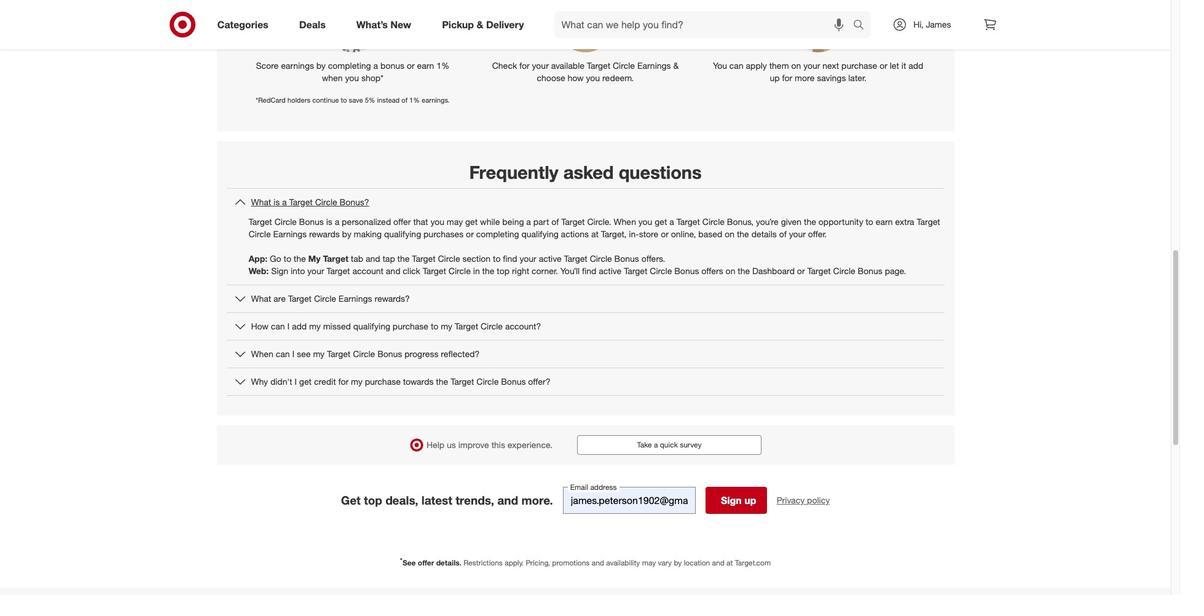 Task type: locate. For each thing, give the bounding box(es) containing it.
bonus inside target circle bonus is a personalized offer that you may get while being a part of target circle. when you get a target circle bonus, you're given the opportunity to earn extra target circle earnings rewards by making qualifying purchases or completing qualifying actions at target, in-store or online, based on the details of your offer.
[[299, 216, 324, 227]]

or up section
[[466, 229, 474, 239]]

on right the offers
[[726, 265, 736, 276]]

0 vertical spatial sign
[[271, 265, 288, 276]]

0 horizontal spatial sign
[[271, 265, 288, 276]]

target right the my
[[323, 253, 349, 264]]

0 vertical spatial find
[[503, 253, 517, 264]]

online,
[[671, 229, 696, 239]]

target up what are target circle earnings rewards?
[[327, 265, 350, 276]]

frequently
[[469, 161, 559, 183]]

a inside button
[[654, 440, 658, 449]]

tap
[[383, 253, 395, 264]]

sign down go
[[271, 265, 288, 276]]

continue
[[312, 96, 339, 105]]

that
[[413, 216, 428, 227]]

2 vertical spatial can
[[276, 349, 290, 359]]

extra
[[896, 216, 915, 227]]

0 horizontal spatial completing
[[328, 60, 371, 71]]

active up 'corner.'
[[539, 253, 562, 264]]

1% for earn
[[437, 60, 450, 71]]

or right dashboard
[[797, 265, 805, 276]]

up
[[770, 73, 780, 83], [745, 494, 757, 507]]

1 vertical spatial for
[[782, 73, 793, 83]]

you inside score earnings by completing a bonus or earn 1% when you shop*
[[345, 73, 359, 83]]

1 horizontal spatial for
[[520, 60, 530, 71]]

0 vertical spatial is
[[274, 197, 280, 207]]

or left let
[[880, 60, 888, 71]]

*redcard holders continue to save 5% instead of 1% earnings.
[[256, 96, 450, 105]]

to inside dropdown button
[[431, 321, 439, 331]]

up down them
[[770, 73, 780, 83]]

completing inside score earnings by completing a bonus or earn 1% when you shop*
[[328, 60, 371, 71]]

up inside sign up button
[[745, 494, 757, 507]]

is inside dropdown button
[[274, 197, 280, 207]]

get inside why didn't i get credit for my purchase towards the target circle bonus offer? dropdown button
[[299, 376, 312, 387]]

circle down reflected?
[[477, 376, 499, 387]]

can inside you can apply them on your next purchase or let it add up for more savings later.
[[730, 60, 744, 71]]

sign left privacy
[[721, 494, 742, 507]]

1 vertical spatial up
[[745, 494, 757, 507]]

click
[[403, 265, 420, 276]]

circle inside dropdown button
[[315, 197, 337, 207]]

1 vertical spatial by
[[342, 229, 351, 239]]

0 vertical spatial i
[[287, 321, 290, 331]]

your inside check for your available target circle earnings & choose how you redeem.
[[532, 60, 549, 71]]

what for what are target circle earnings rewards?
[[251, 293, 271, 304]]

by inside * see offer details. restrictions apply. pricing, promotions and availability may vary by location and at target.com
[[674, 558, 682, 567]]

1 vertical spatial at
[[727, 558, 733, 567]]

1 vertical spatial can
[[271, 321, 285, 331]]

or right store
[[661, 229, 669, 239]]

1 horizontal spatial find
[[582, 265, 597, 276]]

web:
[[249, 265, 269, 276]]

0 horizontal spatial when
[[251, 349, 274, 359]]

latest
[[422, 493, 452, 507]]

1 horizontal spatial when
[[614, 216, 636, 227]]

by
[[317, 60, 326, 71], [342, 229, 351, 239], [674, 558, 682, 567]]

offer inside * see offer details. restrictions apply. pricing, promotions and availability may vary by location and at target.com
[[418, 558, 434, 567]]

may inside target circle bonus is a personalized offer that you may get while being a part of target circle. when you get a target circle bonus, you're given the opportunity to earn extra target circle earnings rewards by making qualifying purchases or completing qualifying actions at target, in-store or online, based on the details of your offer.
[[447, 216, 463, 227]]

& inside 'pickup & delivery' link
[[477, 18, 484, 30]]

delivery
[[486, 18, 524, 30]]

1 horizontal spatial &
[[674, 60, 679, 71]]

0 vertical spatial active
[[539, 253, 562, 264]]

target down missed
[[327, 349, 351, 359]]

1 what from the top
[[251, 197, 271, 207]]

0 vertical spatial top
[[497, 265, 510, 276]]

target up reflected?
[[455, 321, 478, 331]]

1 vertical spatial top
[[364, 493, 382, 507]]

circle down how can i add my missed qualifying purchase to my target circle account?
[[353, 349, 375, 359]]

2 vertical spatial of
[[779, 229, 787, 239]]

0 vertical spatial 1%
[[437, 60, 450, 71]]

vary
[[658, 558, 672, 567]]

for inside check for your available target circle earnings & choose how you redeem.
[[520, 60, 530, 71]]

target circle bonus is a personalized offer that you may get while being a part of target circle. when you get a target circle bonus, you're given the opportunity to earn extra target circle earnings rewards by making qualifying purchases or completing qualifying actions at target, in-store or online, based on the details of your offer.
[[249, 216, 941, 239]]

and up account
[[366, 253, 380, 264]]

categories
[[217, 18, 269, 30]]

bonus,
[[727, 216, 754, 227]]

0 vertical spatial offer
[[394, 216, 411, 227]]

the right towards
[[436, 376, 448, 387]]

can
[[730, 60, 744, 71], [271, 321, 285, 331], [276, 349, 290, 359]]

target right click
[[423, 265, 446, 276]]

to inside target circle bonus is a personalized offer that you may get while being a part of target circle. when you get a target circle bonus, you're given the opportunity to earn extra target circle earnings rewards by making qualifying purchases or completing qualifying actions at target, in-store or online, based on the details of your offer.
[[866, 216, 874, 227]]

my left missed
[[309, 321, 321, 331]]

1%
[[437, 60, 450, 71], [410, 96, 420, 105]]

making
[[354, 229, 382, 239]]

2 horizontal spatial by
[[674, 558, 682, 567]]

at left target.com
[[727, 558, 733, 567]]

how
[[568, 73, 584, 83]]

at down circle.
[[591, 229, 599, 239]]

target up redeem.
[[587, 60, 611, 71]]

when up 'in-'
[[614, 216, 636, 227]]

get
[[465, 216, 478, 227], [655, 216, 667, 227], [299, 376, 312, 387]]

1 vertical spatial earnings
[[273, 229, 307, 239]]

may left vary
[[642, 558, 656, 567]]

can inside when can i see my target circle bonus progress reflected? 'dropdown button'
[[276, 349, 290, 359]]

0 horizontal spatial is
[[274, 197, 280, 207]]

top left 'right'
[[497, 265, 510, 276]]

i for get
[[295, 376, 297, 387]]

search button
[[848, 11, 878, 41]]

1 horizontal spatial add
[[909, 60, 924, 71]]

target.com
[[735, 558, 771, 567]]

target up you'll
[[564, 253, 588, 264]]

in-
[[629, 229, 639, 239]]

by right vary
[[674, 558, 682, 567]]

or right bonus
[[407, 60, 415, 71]]

1 horizontal spatial up
[[770, 73, 780, 83]]

2 vertical spatial for
[[338, 376, 349, 387]]

of right part
[[552, 216, 559, 227]]

1 vertical spatial purchase
[[393, 321, 429, 331]]

offer right see
[[418, 558, 434, 567]]

what is a target circle bonus?
[[251, 197, 369, 207]]

is
[[274, 197, 280, 207], [326, 216, 333, 227]]

0 vertical spatial purchase
[[842, 60, 878, 71]]

how can i add my missed qualifying purchase to my target circle account? button
[[227, 313, 945, 340]]

circle down the offers.
[[650, 265, 672, 276]]

availability
[[606, 558, 640, 567]]

the up the offer.
[[804, 216, 816, 227]]

to right opportunity
[[866, 216, 874, 227]]

offer inside target circle bonus is a personalized offer that you may get while being a part of target circle. when you get a target circle bonus, you're given the opportunity to earn extra target circle earnings rewards by making qualifying purchases or completing qualifying actions at target, in-store or online, based on the details of your offer.
[[394, 216, 411, 227]]

is inside target circle bonus is a personalized offer that you may get while being a part of target circle. when you get a target circle bonus, you're given the opportunity to earn extra target circle earnings rewards by making qualifying purchases or completing qualifying actions at target, in-store or online, based on the details of your offer.
[[326, 216, 333, 227]]

can right how
[[271, 321, 285, 331]]

0 horizontal spatial add
[[292, 321, 307, 331]]

1 vertical spatial when
[[251, 349, 274, 359]]

1 horizontal spatial earnings
[[339, 293, 372, 304]]

1 vertical spatial may
[[642, 558, 656, 567]]

1 horizontal spatial of
[[552, 216, 559, 227]]

target right are
[[288, 293, 312, 304]]

1 vertical spatial sign
[[721, 494, 742, 507]]

can for when
[[276, 349, 290, 359]]

or inside app: go to the my target tab and tap the target circle section to find your active target circle bonus offers. web: sign into your target account and click target circle in the top right corner. you'll find active target circle bonus offers on the dashboard or target circle bonus page.
[[797, 265, 805, 276]]

offer
[[394, 216, 411, 227], [418, 558, 434, 567]]

target up online,
[[677, 216, 700, 227]]

your up 'more'
[[804, 60, 820, 71]]

1 vertical spatial is
[[326, 216, 333, 227]]

i right how
[[287, 321, 290, 331]]

new
[[391, 18, 411, 30]]

0 horizontal spatial &
[[477, 18, 484, 30]]

top inside app: go to the my target tab and tap the target circle section to find your active target circle bonus offers. web: sign into your target account and click target circle in the top right corner. you'll find active target circle bonus offers on the dashboard or target circle bonus page.
[[497, 265, 510, 276]]

your inside target circle bonus is a personalized offer that you may get while being a part of target circle. when you get a target circle bonus, you're given the opportunity to earn extra target circle earnings rewards by making qualifying purchases or completing qualifying actions at target, in-store or online, based on the details of your offer.
[[789, 229, 806, 239]]

target inside what are target circle earnings rewards? dropdown button
[[288, 293, 312, 304]]

pickup & delivery link
[[432, 11, 540, 38]]

bonus left offer?
[[501, 376, 526, 387]]

earn inside target circle bonus is a personalized offer that you may get while being a part of target circle. when you get a target circle bonus, you're given the opportunity to earn extra target circle earnings rewards by making qualifying purchases or completing qualifying actions at target, in-store or online, based on the details of your offer.
[[876, 216, 893, 227]]

to
[[341, 96, 347, 105], [866, 216, 874, 227], [284, 253, 291, 264], [493, 253, 501, 264], [431, 321, 439, 331]]

top right get
[[364, 493, 382, 507]]

purchase inside you can apply them on your next purchase or let it add up for more savings later.
[[842, 60, 878, 71]]

2 horizontal spatial earnings
[[638, 60, 671, 71]]

0 vertical spatial add
[[909, 60, 924, 71]]

you inside check for your available target circle earnings & choose how you redeem.
[[586, 73, 600, 83]]

location
[[684, 558, 710, 567]]

i left see on the bottom of the page
[[292, 349, 295, 359]]

1 vertical spatial completing
[[476, 229, 519, 239]]

*redcard
[[256, 96, 286, 105]]

0 horizontal spatial earn
[[417, 60, 434, 71]]

may inside * see offer details. restrictions apply. pricing, promotions and availability may vary by location and at target.com
[[642, 558, 656, 567]]

1 horizontal spatial by
[[342, 229, 351, 239]]

your
[[532, 60, 549, 71], [804, 60, 820, 71], [789, 229, 806, 239], [520, 253, 537, 264], [307, 265, 324, 276]]

towards
[[403, 376, 434, 387]]

on down bonus, at the right top of the page
[[725, 229, 735, 239]]

is up rewards
[[326, 216, 333, 227]]

improve
[[458, 440, 489, 450]]

active down "target,"
[[599, 265, 622, 276]]

1 horizontal spatial is
[[326, 216, 333, 227]]

purchase up progress
[[393, 321, 429, 331]]

and left more.
[[498, 493, 518, 507]]

1 vertical spatial 1%
[[410, 96, 420, 105]]

0 vertical spatial what
[[251, 197, 271, 207]]

bonus down how can i add my missed qualifying purchase to my target circle account?
[[378, 349, 402, 359]]

2 horizontal spatial for
[[782, 73, 793, 83]]

circle up app:
[[249, 229, 271, 239]]

1 horizontal spatial earn
[[876, 216, 893, 227]]

0 vertical spatial completing
[[328, 60, 371, 71]]

2 vertical spatial i
[[295, 376, 297, 387]]

to left save on the left top
[[341, 96, 347, 105]]

for right check
[[520, 60, 530, 71]]

help us improve this experience.
[[427, 440, 553, 450]]

or inside you can apply them on your next purchase or let it add up for more savings later.
[[880, 60, 888, 71]]

0 vertical spatial for
[[520, 60, 530, 71]]

the up 'into'
[[294, 253, 306, 264]]

when down how
[[251, 349, 274, 359]]

0 vertical spatial earnings
[[638, 60, 671, 71]]

completing up 'when' in the left of the page
[[328, 60, 371, 71]]

your up choose
[[532, 60, 549, 71]]

what
[[251, 197, 271, 207], [251, 293, 271, 304]]

what inside dropdown button
[[251, 293, 271, 304]]

find
[[503, 253, 517, 264], [582, 265, 597, 276]]

what for what is a target circle bonus?
[[251, 197, 271, 207]]

bonus down 'in-'
[[615, 253, 639, 264]]

1 vertical spatial add
[[292, 321, 307, 331]]

you up purchases
[[431, 216, 445, 227]]

and down the tap
[[386, 265, 401, 276]]

target up rewards
[[289, 197, 313, 207]]

0 horizontal spatial of
[[402, 96, 408, 105]]

privacy
[[777, 495, 805, 505]]

is up go
[[274, 197, 280, 207]]

you can apply them on your next purchase or let it add up for more savings later.
[[713, 60, 924, 83]]

1 vertical spatial earn
[[876, 216, 893, 227]]

for
[[520, 60, 530, 71], [782, 73, 793, 83], [338, 376, 349, 387]]

2 vertical spatial on
[[726, 265, 736, 276]]

the
[[804, 216, 816, 227], [737, 229, 749, 239], [294, 253, 306, 264], [398, 253, 410, 264], [482, 265, 495, 276], [738, 265, 750, 276], [436, 376, 448, 387]]

my
[[309, 321, 321, 331], [441, 321, 452, 331], [313, 349, 325, 359], [351, 376, 363, 387]]

deals
[[299, 18, 326, 30]]

target up app:
[[249, 216, 272, 227]]

1 horizontal spatial sign
[[721, 494, 742, 507]]

0 vertical spatial at
[[591, 229, 599, 239]]

add inside you can apply them on your next purchase or let it add up for more savings later.
[[909, 60, 924, 71]]

& right the pickup
[[477, 18, 484, 30]]

1 vertical spatial &
[[674, 60, 679, 71]]

bonus
[[381, 60, 405, 71]]

completing down while
[[476, 229, 519, 239]]

i inside 'dropdown button'
[[292, 349, 295, 359]]

1 vertical spatial active
[[599, 265, 622, 276]]

0 vertical spatial &
[[477, 18, 484, 30]]

0 horizontal spatial by
[[317, 60, 326, 71]]

purchase for or
[[842, 60, 878, 71]]

you right 'when' in the left of the page
[[345, 73, 359, 83]]

1 horizontal spatial active
[[599, 265, 622, 276]]

help
[[427, 440, 445, 450]]

2 what from the top
[[251, 293, 271, 304]]

details
[[752, 229, 777, 239]]

credit
[[314, 376, 336, 387]]

purchase inside "how can i add my missed qualifying purchase to my target circle account?" dropdown button
[[393, 321, 429, 331]]

2 vertical spatial purchase
[[365, 376, 401, 387]]

1 vertical spatial i
[[292, 349, 295, 359]]

when can i see my target circle bonus progress reflected? button
[[227, 341, 945, 368]]

1 vertical spatial on
[[725, 229, 735, 239]]

0 vertical spatial earn
[[417, 60, 434, 71]]

at
[[591, 229, 599, 239], [727, 558, 733, 567]]

0 horizontal spatial earnings
[[273, 229, 307, 239]]

purchase inside why didn't i get credit for my purchase towards the target circle bonus offer? dropdown button
[[365, 376, 401, 387]]

0 horizontal spatial offer
[[394, 216, 411, 227]]

0 horizontal spatial may
[[447, 216, 463, 227]]

1 vertical spatial what
[[251, 293, 271, 304]]

can inside "how can i add my missed qualifying purchase to my target circle account?" dropdown button
[[271, 321, 285, 331]]

what inside dropdown button
[[251, 197, 271, 207]]

0 horizontal spatial find
[[503, 253, 517, 264]]

apply
[[746, 60, 767, 71]]

get
[[341, 493, 361, 507]]

0 vertical spatial may
[[447, 216, 463, 227]]

may up purchases
[[447, 216, 463, 227]]

offer.
[[808, 229, 827, 239]]

a
[[374, 60, 378, 71], [282, 197, 287, 207], [335, 216, 340, 227], [527, 216, 531, 227], [670, 216, 674, 227], [654, 440, 658, 449]]

& left you
[[674, 60, 679, 71]]

1 horizontal spatial top
[[497, 265, 510, 276]]

2 vertical spatial by
[[674, 558, 682, 567]]

the up click
[[398, 253, 410, 264]]

or
[[407, 60, 415, 71], [880, 60, 888, 71], [466, 229, 474, 239], [661, 229, 669, 239], [797, 265, 805, 276]]

get left while
[[465, 216, 478, 227]]

0 horizontal spatial at
[[591, 229, 599, 239]]

2 vertical spatial earnings
[[339, 293, 372, 304]]

qualifying inside dropdown button
[[353, 321, 390, 331]]

0 vertical spatial can
[[730, 60, 744, 71]]

can left see on the bottom of the page
[[276, 349, 290, 359]]

0 vertical spatial by
[[317, 60, 326, 71]]

account
[[353, 265, 384, 276]]

*
[[400, 556, 403, 564]]

to up progress
[[431, 321, 439, 331]]

0 horizontal spatial 1%
[[410, 96, 420, 105]]

add inside dropdown button
[[292, 321, 307, 331]]

on inside target circle bonus is a personalized offer that you may get while being a part of target circle. when you get a target circle bonus, you're given the opportunity to earn extra target circle earnings rewards by making qualifying purchases or completing qualifying actions at target, in-store or online, based on the details of your offer.
[[725, 229, 735, 239]]

by up 'when' in the left of the page
[[317, 60, 326, 71]]

choose
[[537, 73, 565, 83]]

trends,
[[456, 493, 494, 507]]

None text field
[[563, 487, 696, 514]]

purchase for towards
[[365, 376, 401, 387]]

your down given
[[789, 229, 806, 239]]

0 vertical spatial on
[[792, 60, 801, 71]]

and left "availability"
[[592, 558, 604, 567]]

top
[[497, 265, 510, 276], [364, 493, 382, 507]]

what left are
[[251, 293, 271, 304]]

purchase
[[842, 60, 878, 71], [393, 321, 429, 331], [365, 376, 401, 387]]

deals,
[[386, 493, 418, 507]]

0 horizontal spatial up
[[745, 494, 757, 507]]

earn left the extra
[[876, 216, 893, 227]]

active
[[539, 253, 562, 264], [599, 265, 622, 276]]

for inside dropdown button
[[338, 376, 349, 387]]

1 horizontal spatial may
[[642, 558, 656, 567]]

questions
[[619, 161, 702, 183]]

target inside when can i see my target circle bonus progress reflected? 'dropdown button'
[[327, 349, 351, 359]]

qualifying up when can i see my target circle bonus progress reflected?
[[353, 321, 390, 331]]

& inside check for your available target circle earnings & choose how you redeem.
[[674, 60, 679, 71]]

by inside target circle bonus is a personalized offer that you may get while being a part of target circle. when you get a target circle bonus, you're given the opportunity to earn extra target circle earnings rewards by making qualifying purchases or completing qualifying actions at target, in-store or online, based on the details of your offer.
[[342, 229, 351, 239]]

0 vertical spatial up
[[770, 73, 780, 83]]

later.
[[849, 73, 867, 83]]

add up see on the bottom of the page
[[292, 321, 307, 331]]

why didn't i get credit for my purchase towards the target circle bonus offer?
[[251, 376, 551, 387]]

1% up earnings.
[[437, 60, 450, 71]]

1 horizontal spatial 1%
[[437, 60, 450, 71]]

0 horizontal spatial for
[[338, 376, 349, 387]]

target down reflected?
[[451, 376, 474, 387]]

1% inside score earnings by completing a bonus or earn 1% when you shop*
[[437, 60, 450, 71]]

by left making in the left top of the page
[[342, 229, 351, 239]]

bonus
[[299, 216, 324, 227], [615, 253, 639, 264], [675, 265, 699, 276], [858, 265, 883, 276], [378, 349, 402, 359], [501, 376, 526, 387]]

1 horizontal spatial at
[[727, 558, 733, 567]]

at inside * see offer details. restrictions apply. pricing, promotions and availability may vary by location and at target.com
[[727, 558, 733, 567]]

1 horizontal spatial get
[[465, 216, 478, 227]]

1% for of
[[410, 96, 420, 105]]

0 horizontal spatial get
[[299, 376, 312, 387]]

my up reflected?
[[441, 321, 452, 331]]

on inside you can apply them on your next purchase or let it add up for more savings later.
[[792, 60, 801, 71]]

1 vertical spatial offer
[[418, 558, 434, 567]]

when can i see my target circle bonus progress reflected?
[[251, 349, 480, 359]]

how
[[251, 321, 269, 331]]

i right didn't
[[295, 376, 297, 387]]

1 horizontal spatial offer
[[418, 558, 434, 567]]

get up store
[[655, 216, 667, 227]]

them
[[770, 60, 789, 71]]

up inside you can apply them on your next purchase or let it add up for more savings later.
[[770, 73, 780, 83]]

purchases
[[424, 229, 464, 239]]

and
[[366, 253, 380, 264], [386, 265, 401, 276], [498, 493, 518, 507], [592, 558, 604, 567], [712, 558, 725, 567]]

0 vertical spatial of
[[402, 96, 408, 105]]

when
[[614, 216, 636, 227], [251, 349, 274, 359]]

app: go to the my target tab and tap the target circle section to find your active target circle bonus offers. web: sign into your target account and click target circle in the top right corner. you'll find active target circle bonus offers on the dashboard or target circle bonus page.
[[249, 253, 907, 276]]

holders
[[288, 96, 311, 105]]

find right you'll
[[582, 265, 597, 276]]

purchase down when can i see my target circle bonus progress reflected?
[[365, 376, 401, 387]]

1 horizontal spatial completing
[[476, 229, 519, 239]]



Task type: vqa. For each thing, say whether or not it's contained in the screenshot.
Fit inside Women's Slim Fit Ribbed High Neck Tank Top - A New Day™
no



Task type: describe. For each thing, give the bounding box(es) containing it.
didn't
[[270, 376, 292, 387]]

james
[[926, 19, 951, 30]]

available
[[551, 60, 585, 71]]

survey
[[680, 440, 702, 449]]

let
[[890, 60, 899, 71]]

account?
[[505, 321, 541, 331]]

target right the extra
[[917, 216, 941, 227]]

my inside 'dropdown button'
[[313, 349, 325, 359]]

can for you
[[730, 60, 744, 71]]

restrictions
[[464, 558, 503, 567]]

redeem.
[[603, 73, 634, 83]]

1 vertical spatial of
[[552, 216, 559, 227]]

at inside target circle bonus is a personalized offer that you may get while being a part of target circle. when you get a target circle bonus, you're given the opportunity to earn extra target circle earnings rewards by making qualifying purchases or completing qualifying actions at target, in-store or online, based on the details of your offer.
[[591, 229, 599, 239]]

while
[[480, 216, 500, 227]]

bonus left the offers
[[675, 265, 699, 276]]

quick
[[660, 440, 678, 449]]

pickup & delivery
[[442, 18, 524, 30]]

target down the offers.
[[624, 265, 648, 276]]

next
[[823, 60, 839, 71]]

corner.
[[532, 265, 558, 276]]

dashboard
[[753, 265, 795, 276]]

earnings inside dropdown button
[[339, 293, 372, 304]]

purchase for to
[[393, 321, 429, 331]]

your inside you can apply them on your next purchase or let it add up for more savings later.
[[804, 60, 820, 71]]

target up actions
[[562, 216, 585, 227]]

target down the offer.
[[808, 265, 831, 276]]

to right go
[[284, 253, 291, 264]]

sign up button
[[706, 487, 767, 514]]

reflected?
[[441, 349, 480, 359]]

offer?
[[528, 376, 551, 387]]

my down when can i see my target circle bonus progress reflected?
[[351, 376, 363, 387]]

privacy policy
[[777, 495, 830, 505]]

circle.
[[587, 216, 612, 227]]

you
[[713, 60, 727, 71]]

earnings inside target circle bonus is a personalized offer that you may get while being a part of target circle. when you get a target circle bonus, you're given the opportunity to earn extra target circle earnings rewards by making qualifying purchases or completing qualifying actions at target, in-store or online, based on the details of your offer.
[[273, 229, 307, 239]]

section
[[463, 253, 491, 264]]

save
[[349, 96, 363, 105]]

what is a target circle bonus? button
[[227, 189, 945, 216]]

the left dashboard
[[738, 265, 750, 276]]

bonus inside 'dropdown button'
[[378, 349, 402, 359]]

more.
[[522, 493, 553, 507]]

us
[[447, 440, 456, 450]]

5%
[[365, 96, 375, 105]]

0 horizontal spatial active
[[539, 253, 562, 264]]

what are target circle earnings rewards? button
[[227, 285, 945, 312]]

circle up missed
[[314, 293, 336, 304]]

policy
[[807, 495, 830, 505]]

you up store
[[639, 216, 653, 227]]

right
[[512, 265, 529, 276]]

circle inside 'dropdown button'
[[353, 349, 375, 359]]

savings
[[817, 73, 846, 83]]

the inside why didn't i get credit for my purchase towards the target circle bonus offer? dropdown button
[[436, 376, 448, 387]]

actions
[[561, 229, 589, 239]]

target inside what is a target circle bonus? dropdown button
[[289, 197, 313, 207]]

take a quick survey button
[[577, 435, 762, 455]]

bonus inside dropdown button
[[501, 376, 526, 387]]

circle left in
[[449, 265, 471, 276]]

this
[[492, 440, 505, 450]]

see
[[297, 349, 311, 359]]

asked
[[564, 161, 614, 183]]

score
[[256, 60, 279, 71]]

i for add
[[287, 321, 290, 331]]

apply.
[[505, 558, 524, 567]]

the right in
[[482, 265, 495, 276]]

target inside "how can i add my missed qualifying purchase to my target circle account?" dropdown button
[[455, 321, 478, 331]]

given
[[781, 216, 802, 227]]

pricing,
[[526, 558, 550, 567]]

score earnings by completing a bonus or earn 1% when you shop*
[[256, 60, 450, 83]]

sign up
[[721, 494, 757, 507]]

qualifying down part
[[522, 229, 559, 239]]

circle left account? in the bottom left of the page
[[481, 321, 503, 331]]

what's new link
[[346, 11, 427, 38]]

target up click
[[412, 253, 436, 264]]

how can i add my missed qualifying purchase to my target circle account?
[[251, 321, 541, 331]]

rewards?
[[375, 293, 410, 304]]

circle down opportunity
[[834, 265, 856, 276]]

What can we help you find? suggestions appear below search field
[[554, 11, 857, 38]]

hi, james
[[914, 19, 951, 30]]

missed
[[323, 321, 351, 331]]

circle up based
[[703, 216, 725, 227]]

get top deals, latest trends, and more.
[[341, 493, 553, 507]]

my
[[308, 253, 321, 264]]

categories link
[[207, 11, 284, 38]]

completing inside target circle bonus is a personalized offer that you may get while being a part of target circle. when you get a target circle bonus, you're given the opportunity to earn extra target circle earnings rewards by making qualifying purchases or completing qualifying actions at target, in-store or online, based on the details of your offer.
[[476, 229, 519, 239]]

frequently asked questions
[[469, 161, 702, 183]]

your up 'right'
[[520, 253, 537, 264]]

2 horizontal spatial of
[[779, 229, 787, 239]]

your down the my
[[307, 265, 324, 276]]

earnings inside check for your available target circle earnings & choose how you redeem.
[[638, 60, 671, 71]]

take a quick survey
[[637, 440, 702, 449]]

i for see
[[292, 349, 295, 359]]

when inside target circle bonus is a personalized offer that you may get while being a part of target circle. when you get a target circle bonus, you're given the opportunity to earn extra target circle earnings rewards by making qualifying purchases or completing qualifying actions at target, in-store or online, based on the details of your offer.
[[614, 216, 636, 227]]

a inside score earnings by completing a bonus or earn 1% when you shop*
[[374, 60, 378, 71]]

pickup
[[442, 18, 474, 30]]

take
[[637, 440, 652, 449]]

1 vertical spatial find
[[582, 265, 597, 276]]

a inside dropdown button
[[282, 197, 287, 207]]

can for how
[[271, 321, 285, 331]]

being
[[502, 216, 524, 227]]

target inside dropdown button
[[451, 376, 474, 387]]

why didn't i get credit for my purchase towards the target circle bonus offer? button
[[227, 368, 945, 395]]

circle down purchases
[[438, 253, 460, 264]]

for inside you can apply them on your next purchase or let it add up for more savings later.
[[782, 73, 793, 83]]

and right location
[[712, 558, 725, 567]]

to right section
[[493, 253, 501, 264]]

the down bonus, at the right top of the page
[[737, 229, 749, 239]]

it
[[902, 60, 906, 71]]

2 horizontal spatial get
[[655, 216, 667, 227]]

see
[[403, 558, 416, 567]]

bonus left page.
[[858, 265, 883, 276]]

target,
[[601, 229, 627, 239]]

earnings
[[281, 60, 314, 71]]

on inside app: go to the my target tab and tap the target circle section to find your active target circle bonus offers. web: sign into your target account and click target circle in the top right corner. you'll find active target circle bonus offers on the dashboard or target circle bonus page.
[[726, 265, 736, 276]]

experience.
[[508, 440, 553, 450]]

part
[[534, 216, 549, 227]]

rewards
[[309, 229, 340, 239]]

promotions
[[552, 558, 590, 567]]

when
[[322, 73, 343, 83]]

sign inside button
[[721, 494, 742, 507]]

circle inside check for your available target circle earnings & choose how you redeem.
[[613, 60, 635, 71]]

privacy policy link
[[777, 494, 830, 507]]

why
[[251, 376, 268, 387]]

0 horizontal spatial top
[[364, 493, 382, 507]]

personalized
[[342, 216, 391, 227]]

bonus?
[[340, 197, 369, 207]]

into
[[291, 265, 305, 276]]

based
[[699, 229, 723, 239]]

in
[[473, 265, 480, 276]]

more
[[795, 73, 815, 83]]

when inside 'dropdown button'
[[251, 349, 274, 359]]

instead
[[377, 96, 400, 105]]

circle down "target,"
[[590, 253, 612, 264]]

qualifying down that
[[384, 229, 421, 239]]

offers.
[[642, 253, 665, 264]]

progress
[[405, 349, 439, 359]]

opportunity
[[819, 216, 864, 227]]

sign inside app: go to the my target tab and tap the target circle section to find your active target circle bonus offers. web: sign into your target account and click target circle in the top right corner. you'll find active target circle bonus offers on the dashboard or target circle bonus page.
[[271, 265, 288, 276]]

circle down what is a target circle bonus?
[[275, 216, 297, 227]]

by inside score earnings by completing a bonus or earn 1% when you shop*
[[317, 60, 326, 71]]

target inside check for your available target circle earnings & choose how you redeem.
[[587, 60, 611, 71]]

you're
[[756, 216, 779, 227]]

check for your available target circle earnings & choose how you redeem.
[[492, 60, 679, 83]]

or inside score earnings by completing a bonus or earn 1% when you shop*
[[407, 60, 415, 71]]

earn inside score earnings by completing a bonus or earn 1% when you shop*
[[417, 60, 434, 71]]



